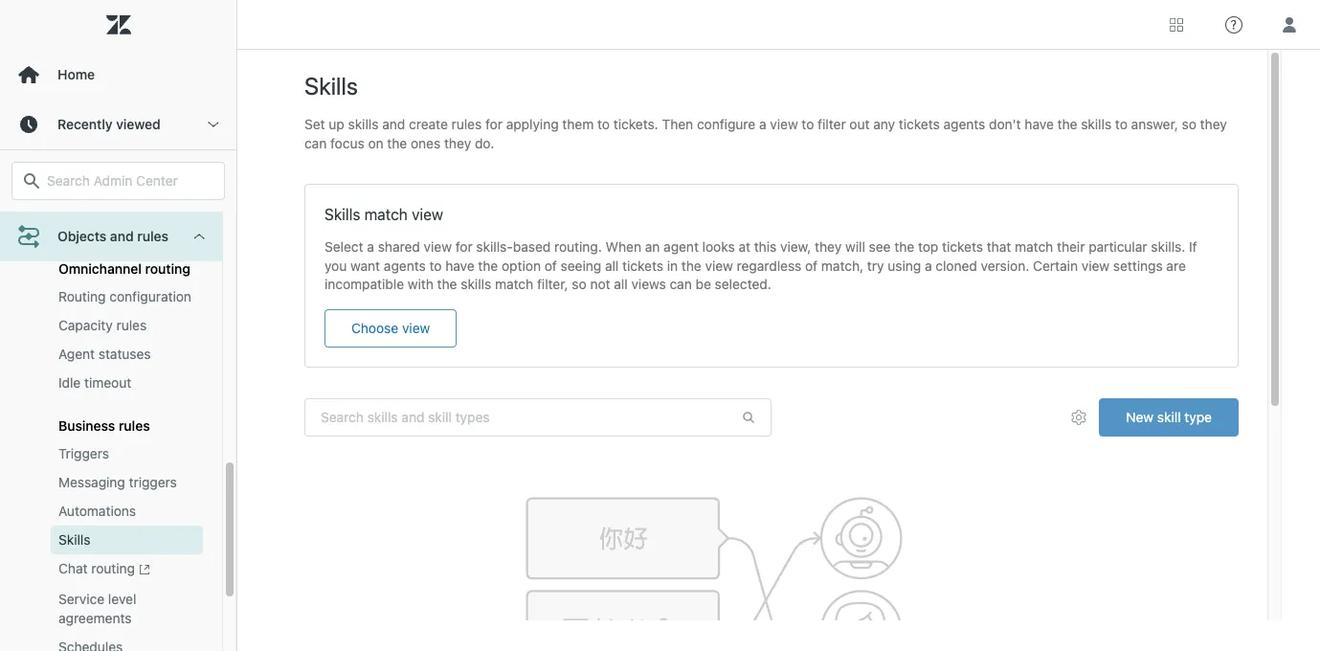 Task type: describe. For each thing, give the bounding box(es) containing it.
Search Admin Center field
[[47, 172, 213, 190]]

omnichannel routing
[[58, 261, 190, 277]]

messaging triggers
[[58, 474, 177, 491]]

skills
[[58, 532, 90, 548]]

agreements
[[58, 610, 132, 626]]

business rules
[[58, 418, 150, 434]]

omnichannel
[[58, 261, 142, 277]]

messaging triggers link
[[51, 469, 203, 497]]

automations element
[[58, 502, 136, 521]]

routing configuration element
[[58, 288, 191, 307]]

user menu image
[[1277, 12, 1302, 37]]

service level agreements element
[[58, 589, 195, 628]]

objects element
[[58, 217, 106, 236]]

objects for objects and rules
[[57, 228, 107, 244]]

business rules element
[[58, 418, 150, 434]]

viewed
[[116, 116, 161, 132]]

and
[[110, 228, 134, 244]]

level
[[108, 590, 136, 607]]

agent statuses link
[[51, 340, 203, 369]]

tree inside primary element
[[0, 212, 237, 651]]

messaging
[[58, 474, 125, 491]]

statuses
[[98, 346, 151, 362]]

chat routing element
[[58, 559, 150, 580]]

idle timeout link
[[51, 369, 203, 398]]

capacity rules
[[58, 317, 147, 334]]

capacity
[[58, 317, 113, 334]]

service
[[58, 590, 105, 607]]

triggers element
[[58, 445, 109, 464]]

routing
[[58, 289, 106, 305]]

rules for capacity rules
[[116, 317, 147, 334]]

home
[[57, 66, 95, 82]]

messaging triggers element
[[58, 473, 177, 492]]

skills element
[[58, 531, 90, 550]]

capacity rules element
[[58, 316, 147, 335]]

objects for objects
[[58, 218, 106, 234]]

triggers
[[129, 474, 177, 491]]

rules inside 'dropdown button'
[[137, 228, 169, 244]]

primary element
[[0, 0, 237, 651]]



Task type: locate. For each thing, give the bounding box(es) containing it.
tree containing objects
[[0, 212, 237, 651]]

routing for chat routing
[[91, 560, 135, 577]]

objects up omnichannel
[[57, 228, 107, 244]]

rules inside 'element'
[[116, 317, 147, 334]]

objects inside 'dropdown button'
[[57, 228, 107, 244]]

recently viewed button
[[0, 100, 237, 149]]

1 vertical spatial routing
[[91, 560, 135, 577]]

schedules element
[[58, 637, 123, 651]]

capacity rules link
[[51, 311, 203, 340]]

timeout
[[84, 375, 131, 391]]

service level agreements
[[58, 590, 136, 626]]

routing up configuration
[[145, 261, 190, 277]]

omnichannel routing element
[[58, 261, 190, 277]]

0 vertical spatial rules
[[137, 228, 169, 244]]

routing configuration link
[[51, 283, 203, 311]]

idle timeout
[[58, 375, 131, 391]]

objects and rules button
[[0, 212, 222, 261]]

home button
[[0, 50, 237, 100]]

recently viewed
[[57, 116, 161, 132]]

1 horizontal spatial routing
[[145, 261, 190, 277]]

automations
[[58, 503, 136, 519]]

chat routing
[[58, 560, 135, 577]]

automations link
[[51, 497, 203, 526]]

help image
[[1226, 16, 1243, 33]]

0 horizontal spatial routing
[[91, 560, 135, 577]]

objects link
[[51, 212, 203, 241]]

skills link
[[51, 526, 203, 555]]

rules right the and
[[137, 228, 169, 244]]

configuration
[[110, 289, 191, 305]]

routing up level
[[91, 560, 135, 577]]

rules
[[137, 228, 169, 244], [116, 317, 147, 334], [119, 418, 150, 434]]

rules up the triggers link
[[119, 418, 150, 434]]

objects left the and
[[58, 218, 106, 234]]

rules down routing configuration link on the top
[[116, 317, 147, 334]]

objects and rules
[[57, 228, 169, 244]]

agent
[[58, 346, 95, 362]]

1 vertical spatial rules
[[116, 317, 147, 334]]

2 vertical spatial rules
[[119, 418, 150, 434]]

recently
[[57, 116, 113, 132]]

objects
[[58, 218, 106, 234], [57, 228, 107, 244]]

rules for business rules
[[119, 418, 150, 434]]

routing inside "link"
[[91, 560, 135, 577]]

routing configuration
[[58, 289, 191, 305]]

service level agreements link
[[51, 585, 203, 633]]

None search field
[[2, 162, 235, 200]]

none search field inside primary element
[[2, 162, 235, 200]]

idle timeout element
[[58, 374, 131, 393]]

tree
[[0, 212, 237, 651]]

chat routing link
[[51, 555, 203, 585]]

chat
[[58, 560, 88, 577]]

idle
[[58, 375, 81, 391]]

agent statuses element
[[58, 345, 151, 364]]

0 vertical spatial routing
[[145, 261, 190, 277]]

triggers
[[58, 446, 109, 462]]

zendesk products image
[[1170, 18, 1183, 31]]

routing
[[145, 261, 190, 277], [91, 560, 135, 577]]

routing for omnichannel routing
[[145, 261, 190, 277]]

triggers link
[[51, 440, 203, 469]]

agent statuses
[[58, 346, 151, 362]]

business
[[58, 418, 115, 434]]



Task type: vqa. For each thing, say whether or not it's contained in the screenshot.
the Agent inside Agent Workspace element
no



